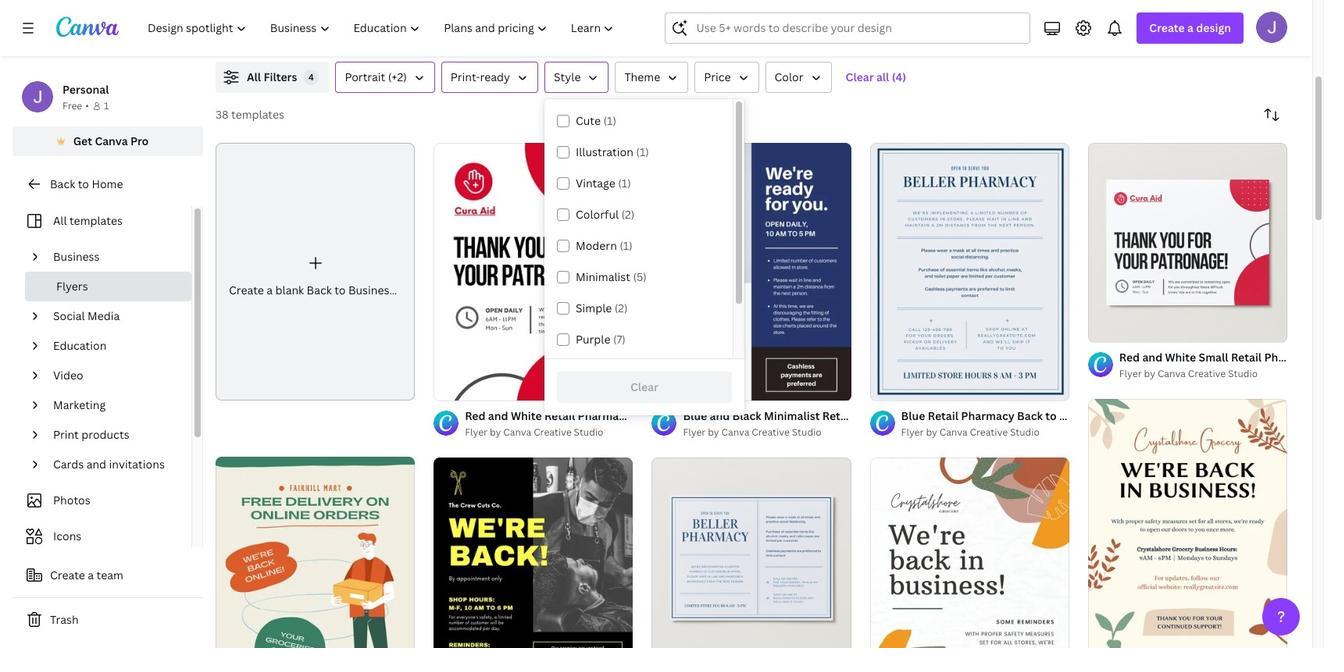 Task type: locate. For each thing, give the bounding box(es) containing it.
0 horizontal spatial of
[[451, 382, 460, 394]]

studio inside blue retail pharmacy back to business flyers flyer by canva creative studio
[[1010, 426, 1040, 439]]

red and white small retail pharmacy back to business landscape flyer image
[[1088, 143, 1288, 342]]

1 horizontal spatial 1
[[445, 382, 449, 394]]

icons link
[[22, 522, 182, 552]]

(2) right simple
[[615, 301, 628, 316]]

pharmacy inside red and white retail pharmacy back to business flyers flyer by canva creative studio
[[578, 409, 631, 424]]

by
[[1144, 367, 1156, 381], [490, 426, 501, 439], [708, 426, 719, 439], [926, 426, 938, 439]]

create inside button
[[50, 568, 85, 583]]

create a blank back to business flyer element
[[216, 143, 424, 401]]

1 horizontal spatial retail
[[928, 409, 959, 424]]

retail inside blue retail pharmacy back to business flyers flyer by canva creative studio
[[928, 409, 959, 424]]

canva
[[95, 134, 128, 148], [1158, 367, 1186, 381], [503, 426, 532, 439], [722, 426, 750, 439], [940, 426, 968, 439]]

color
[[775, 70, 804, 84]]

creative
[[1188, 367, 1226, 381], [534, 426, 572, 439], [752, 426, 790, 439], [970, 426, 1008, 439]]

1 horizontal spatial templates
[[231, 107, 284, 122]]

1 left 2
[[445, 382, 449, 394]]

business
[[53, 249, 100, 264], [348, 283, 395, 298], [676, 409, 723, 424], [1060, 409, 1107, 424]]

2 horizontal spatial flyers
[[1109, 409, 1141, 424]]

4
[[309, 71, 314, 83]]

a inside button
[[88, 568, 94, 583]]

0 horizontal spatial retail
[[545, 409, 575, 424]]

2 vertical spatial create
[[50, 568, 85, 583]]

0 vertical spatial 1
[[104, 99, 109, 113]]

icons
[[53, 529, 81, 544]]

flyer
[[398, 283, 424, 298], [1120, 367, 1142, 381], [465, 426, 488, 439], [683, 426, 706, 439], [901, 426, 924, 439]]

2 retail from the left
[[928, 409, 959, 424]]

studio inside red and white retail pharmacy back to business flyers flyer by canva creative studio
[[574, 426, 604, 439]]

templates inside 'link'
[[69, 213, 123, 228]]

style button
[[545, 62, 609, 93]]

portrait (+2)
[[345, 70, 407, 84]]

1 of 3 link
[[1088, 143, 1288, 342]]

1 vertical spatial of
[[451, 382, 460, 394]]

trash link
[[13, 605, 203, 636]]

(2)
[[622, 207, 635, 222], [615, 301, 628, 316]]

retail right blue
[[928, 409, 959, 424]]

4 filter options selected element
[[304, 70, 319, 85]]

0 vertical spatial flyer by canva creative studio
[[1120, 367, 1258, 381]]

1 for 1
[[104, 99, 109, 113]]

pharmacy right blue
[[961, 409, 1015, 424]]

0 vertical spatial templates
[[231, 107, 284, 122]]

retail inside red and white retail pharmacy back to business flyers flyer by canva creative studio
[[545, 409, 575, 424]]

back inside blue retail pharmacy back to business flyers flyer by canva creative studio
[[1017, 409, 1043, 424]]

clear
[[846, 70, 874, 84], [631, 380, 659, 395]]

1 of 2 link
[[434, 143, 633, 401]]

retail
[[545, 409, 575, 424], [928, 409, 959, 424]]

0 horizontal spatial create
[[50, 568, 85, 583]]

create inside dropdown button
[[1150, 20, 1185, 35]]

print-ready
[[451, 70, 510, 84]]

2 vertical spatial 1
[[445, 382, 449, 394]]

1 horizontal spatial flyers
[[726, 409, 758, 424]]

flyer by canva creative studio link
[[1120, 367, 1288, 382], [465, 425, 633, 441], [683, 425, 851, 441], [901, 425, 1070, 441]]

1 horizontal spatial pharmacy
[[961, 409, 1015, 424]]

a left design
[[1188, 20, 1194, 35]]

0 vertical spatial clear
[[846, 70, 874, 84]]

2 vertical spatial a
[[88, 568, 94, 583]]

(1) for modern (1)
[[620, 238, 633, 253]]

templates down back to home
[[69, 213, 123, 228]]

templates right 38
[[231, 107, 284, 122]]

(1) right vintage
[[618, 176, 631, 191]]

style
[[554, 70, 581, 84]]

0 vertical spatial (2)
[[622, 207, 635, 222]]

(1) right 'modern'
[[620, 238, 633, 253]]

0 horizontal spatial templates
[[69, 213, 123, 228]]

0 vertical spatial a
[[1188, 20, 1194, 35]]

red and white retail pharmacy back to business flyers link
[[465, 408, 758, 425]]

of left 3
[[1106, 324, 1115, 335]]

1 horizontal spatial a
[[267, 283, 273, 298]]

None search field
[[665, 13, 1031, 44]]

1 right •
[[104, 99, 109, 113]]

flyer inside blue retail pharmacy back to business flyers flyer by canva creative studio
[[901, 426, 924, 439]]

flyers
[[56, 279, 88, 294], [726, 409, 758, 424], [1109, 409, 1141, 424]]

all left filters
[[247, 70, 261, 84]]

(1)
[[604, 113, 617, 128], [636, 145, 649, 159], [618, 176, 631, 191], [620, 238, 633, 253]]

1 vertical spatial and
[[86, 457, 106, 472]]

create left blank
[[229, 283, 264, 298]]

0 vertical spatial all
[[247, 70, 261, 84]]

clear left all
[[846, 70, 874, 84]]

minimalist
[[576, 270, 631, 284]]

clear for clear all (4)
[[846, 70, 874, 84]]

cute (1)
[[576, 113, 617, 128]]

0 horizontal spatial flyer by canva creative studio
[[683, 426, 822, 439]]

canva inside blue retail pharmacy back to business flyers flyer by canva creative studio
[[940, 426, 968, 439]]

all inside 'link'
[[53, 213, 67, 228]]

all
[[877, 70, 889, 84]]

1 horizontal spatial create
[[229, 283, 264, 298]]

a for team
[[88, 568, 94, 583]]

a
[[1188, 20, 1194, 35], [267, 283, 273, 298], [88, 568, 94, 583]]

0 horizontal spatial 1
[[104, 99, 109, 113]]

templates for 38 templates
[[231, 107, 284, 122]]

(+2)
[[388, 70, 407, 84]]

photos
[[53, 493, 90, 508]]

1 horizontal spatial and
[[488, 409, 508, 424]]

templates
[[231, 107, 284, 122], [69, 213, 123, 228]]

1 vertical spatial templates
[[69, 213, 123, 228]]

blue retail pharmacy back to business landscape flyer image
[[652, 458, 851, 649]]

flyer by canva creative studio for blue retail pharmacy back to business landscape flyer image
[[683, 426, 822, 439]]

1 horizontal spatial clear
[[846, 70, 874, 84]]

a left blank
[[267, 283, 273, 298]]

and right cards
[[86, 457, 106, 472]]

price button
[[695, 62, 759, 93]]

and inside red and white retail pharmacy back to business flyers flyer by canva creative studio
[[488, 409, 508, 424]]

a for design
[[1188, 20, 1194, 35]]

1 pharmacy from the left
[[578, 409, 631, 424]]

0 vertical spatial and
[[488, 409, 508, 424]]

0 horizontal spatial and
[[86, 457, 106, 472]]

(4)
[[892, 70, 906, 84]]

1 horizontal spatial flyer by canva creative studio
[[1120, 367, 1258, 381]]

0 vertical spatial of
[[1106, 324, 1115, 335]]

(1) for cute (1)
[[604, 113, 617, 128]]

Sort by button
[[1256, 99, 1288, 130]]

1 vertical spatial all
[[53, 213, 67, 228]]

(2) right colorful
[[622, 207, 635, 222]]

1 vertical spatial clear
[[631, 380, 659, 395]]

1 horizontal spatial all
[[247, 70, 261, 84]]

flyer by canva creative studio for the cream and brown retail department store back to business flyers image
[[1120, 367, 1258, 381]]

flyer by canva creative studio link for colorful retail department store back to business flyers image
[[901, 425, 1070, 441]]

of for 2
[[451, 382, 460, 394]]

back to home
[[50, 177, 123, 191]]

retail right white
[[545, 409, 575, 424]]

studio
[[1228, 367, 1258, 381], [574, 426, 604, 439], [792, 426, 822, 439], [1010, 426, 1040, 439]]

0 horizontal spatial pharmacy
[[578, 409, 631, 424]]

0 horizontal spatial all
[[53, 213, 67, 228]]

1 vertical spatial flyer by canva creative studio
[[683, 426, 822, 439]]

blue retail pharmacy back to business flyers image
[[870, 143, 1070, 401]]

colorful (2)
[[576, 207, 635, 222]]

all down back to home
[[53, 213, 67, 228]]

clear up the red and white retail pharmacy back to business flyers link
[[631, 380, 659, 395]]

simple
[[576, 301, 612, 316]]

home
[[92, 177, 123, 191]]

back inside red and white retail pharmacy back to business flyers flyer by canva creative studio
[[634, 409, 660, 424]]

2 pharmacy from the left
[[961, 409, 1015, 424]]

2 horizontal spatial create
[[1150, 20, 1185, 35]]

pharmacy inside blue retail pharmacy back to business flyers flyer by canva creative studio
[[961, 409, 1015, 424]]

purple
[[576, 332, 611, 347]]

and
[[488, 409, 508, 424], [86, 457, 106, 472]]

cute
[[576, 113, 601, 128]]

to inside red and white retail pharmacy back to business flyers flyer by canva creative studio
[[662, 409, 673, 424]]

0 vertical spatial create
[[1150, 20, 1185, 35]]

2 horizontal spatial a
[[1188, 20, 1194, 35]]

of
[[1106, 324, 1115, 335], [451, 382, 460, 394]]

1 retail from the left
[[545, 409, 575, 424]]

1 vertical spatial a
[[267, 283, 273, 298]]

clear button
[[557, 372, 732, 403]]

1 vertical spatial create
[[229, 283, 264, 298]]

create down icons
[[50, 568, 85, 583]]

and right red
[[488, 409, 508, 424]]

flyer by canva creative studio
[[1120, 367, 1258, 381], [683, 426, 822, 439]]

0 horizontal spatial clear
[[631, 380, 659, 395]]

theme button
[[615, 62, 689, 93]]

blue and black minimalist retail fashion back to business flyers image
[[652, 143, 851, 401]]

of left 2
[[451, 382, 460, 394]]

pharmacy
[[578, 409, 631, 424], [961, 409, 1015, 424]]

create
[[1150, 20, 1185, 35], [229, 283, 264, 298], [50, 568, 85, 583]]

all
[[247, 70, 261, 84], [53, 213, 67, 228]]

2 horizontal spatial 1
[[1099, 324, 1104, 335]]

1 inside 1 of 2 link
[[445, 382, 449, 394]]

a left team at the bottom
[[88, 568, 94, 583]]

1 vertical spatial (2)
[[615, 301, 628, 316]]

create a team button
[[13, 560, 203, 591]]

(1) right illustration
[[636, 145, 649, 159]]

theme
[[625, 70, 660, 84]]

0 horizontal spatial a
[[88, 568, 94, 583]]

1 horizontal spatial of
[[1106, 324, 1115, 335]]

(1) for vintage (1)
[[618, 176, 631, 191]]

1 vertical spatial 1
[[1099, 324, 1104, 335]]

social media
[[53, 309, 120, 323]]

jacob simon image
[[1256, 12, 1288, 43]]

(1) right cute
[[604, 113, 617, 128]]

1 left 3
[[1099, 324, 1104, 335]]

color button
[[765, 62, 832, 93]]

simple (2)
[[576, 301, 628, 316]]

create for create a design
[[1150, 20, 1185, 35]]

pharmacy down clear button
[[578, 409, 631, 424]]

create left design
[[1150, 20, 1185, 35]]

modern (1)
[[576, 238, 633, 253]]

a inside dropdown button
[[1188, 20, 1194, 35]]



Task type: describe. For each thing, give the bounding box(es) containing it.
print products link
[[47, 420, 182, 450]]

creative inside blue retail pharmacy back to business flyers flyer by canva creative studio
[[970, 426, 1008, 439]]

clear all (4) button
[[838, 62, 914, 93]]

minimalist (5)
[[576, 270, 647, 284]]

print-ready button
[[441, 62, 538, 93]]

design
[[1196, 20, 1231, 35]]

1 of 3
[[1099, 324, 1122, 335]]

business inside blue retail pharmacy back to business flyers flyer by canva creative studio
[[1060, 409, 1107, 424]]

by inside red and white retail pharmacy back to business flyers flyer by canva creative studio
[[490, 426, 501, 439]]

photos link
[[22, 486, 182, 516]]

3
[[1117, 324, 1122, 335]]

create a team
[[50, 568, 123, 583]]

price
[[704, 70, 731, 84]]

free
[[63, 99, 82, 113]]

media
[[88, 309, 120, 323]]

1 for 1 of 2
[[445, 382, 449, 394]]

trash
[[50, 613, 79, 627]]

invitations
[[109, 457, 165, 472]]

print
[[53, 427, 79, 442]]

colorful
[[576, 207, 619, 222]]

all filters
[[247, 70, 297, 84]]

ready
[[480, 70, 510, 84]]

blank
[[275, 283, 304, 298]]

flyers inside blue retail pharmacy back to business flyers flyer by canva creative studio
[[1109, 409, 1141, 424]]

flyer by canva creative studio link for blue retail pharmacy back to business landscape flyer image
[[683, 425, 851, 441]]

create a blank back to business flyer link
[[216, 143, 424, 401]]

top level navigation element
[[138, 13, 628, 44]]

all templates
[[53, 213, 123, 228]]

38 templates
[[216, 107, 284, 122]]

flyers inside red and white retail pharmacy back to business flyers flyer by canva creative studio
[[726, 409, 758, 424]]

video link
[[47, 361, 182, 391]]

38
[[216, 107, 229, 122]]

red and white retail pharmacy back to business flyers image
[[434, 143, 633, 401]]

blue retail pharmacy back to business flyers link
[[901, 408, 1141, 425]]

filters
[[264, 70, 297, 84]]

green and cream delivery back to business flyers image
[[216, 457, 415, 649]]

personal
[[63, 82, 109, 97]]

yellow and black minimalist salon flyers image
[[434, 458, 633, 649]]

education
[[53, 338, 107, 353]]

create a design button
[[1137, 13, 1244, 44]]

of for 3
[[1106, 324, 1115, 335]]

and for cards
[[86, 457, 106, 472]]

by inside blue retail pharmacy back to business flyers flyer by canva creative studio
[[926, 426, 938, 439]]

(5)
[[633, 270, 647, 284]]

marketing
[[53, 398, 106, 413]]

(1) for illustration (1)
[[636, 145, 649, 159]]

team
[[97, 568, 123, 583]]

purple (7)
[[576, 332, 626, 347]]

modern
[[576, 238, 617, 253]]

all templates link
[[22, 206, 182, 236]]

colorful retail department store back to business flyers image
[[870, 458, 1070, 649]]

get
[[73, 134, 92, 148]]

and for red
[[488, 409, 508, 424]]

get canva pro button
[[13, 127, 203, 156]]

(2) for colorful (2)
[[622, 207, 635, 222]]

portrait (+2) button
[[336, 62, 435, 93]]

create for create a team
[[50, 568, 85, 583]]

education link
[[47, 331, 182, 361]]

templates for all templates
[[69, 213, 123, 228]]

white
[[511, 409, 542, 424]]

pro
[[130, 134, 149, 148]]

get canva pro
[[73, 134, 149, 148]]

back to business flyers templates image
[[954, 0, 1288, 43]]

cards
[[53, 457, 84, 472]]

create a design
[[1150, 20, 1231, 35]]

creative inside red and white retail pharmacy back to business flyers flyer by canva creative studio
[[534, 426, 572, 439]]

all for all filters
[[247, 70, 261, 84]]

Search search field
[[697, 13, 1021, 43]]

blue retail pharmacy back to business flyers flyer by canva creative studio
[[901, 409, 1141, 439]]

flyer by canva creative studio link for the cream and brown retail department store back to business flyers image
[[1120, 367, 1288, 382]]

canva inside red and white retail pharmacy back to business flyers flyer by canva creative studio
[[503, 426, 532, 439]]

business inside red and white retail pharmacy back to business flyers flyer by canva creative studio
[[676, 409, 723, 424]]

create a blank back to business flyer
[[229, 283, 424, 298]]

clear for clear
[[631, 380, 659, 395]]

red and white retail pharmacy back to business flyers flyer by canva creative studio
[[465, 409, 758, 439]]

cards and invitations link
[[47, 450, 182, 480]]

canva inside get canva pro button
[[95, 134, 128, 148]]

vintage (1)
[[576, 176, 631, 191]]

products
[[81, 427, 129, 442]]

create for create a blank back to business flyer
[[229, 283, 264, 298]]

(2) for simple (2)
[[615, 301, 628, 316]]

flyer inside red and white retail pharmacy back to business flyers flyer by canva creative studio
[[465, 426, 488, 439]]

illustration
[[576, 145, 634, 159]]

0 horizontal spatial flyers
[[56, 279, 88, 294]]

vintage
[[576, 176, 615, 191]]

illustration (1)
[[576, 145, 649, 159]]

to inside blue retail pharmacy back to business flyers flyer by canva creative studio
[[1046, 409, 1057, 424]]

all for all templates
[[53, 213, 67, 228]]

a for blank
[[267, 283, 273, 298]]

free •
[[63, 99, 89, 113]]

1 of 2
[[445, 382, 467, 394]]

cards and invitations
[[53, 457, 165, 472]]

(7)
[[613, 332, 626, 347]]

clear all (4)
[[846, 70, 906, 84]]

2
[[462, 382, 467, 394]]

cream and brown retail department store back to business flyers image
[[1088, 399, 1288, 649]]

back to home link
[[13, 169, 203, 200]]

1 for 1 of 3
[[1099, 324, 1104, 335]]

marketing link
[[47, 391, 182, 420]]

social
[[53, 309, 85, 323]]

video
[[53, 368, 83, 383]]

print products
[[53, 427, 129, 442]]

print-
[[451, 70, 480, 84]]

blue
[[901, 409, 925, 424]]

portrait
[[345, 70, 385, 84]]

social media link
[[47, 302, 182, 331]]

red
[[465, 409, 486, 424]]

•
[[85, 99, 89, 113]]



Task type: vqa. For each thing, say whether or not it's contained in the screenshot.


